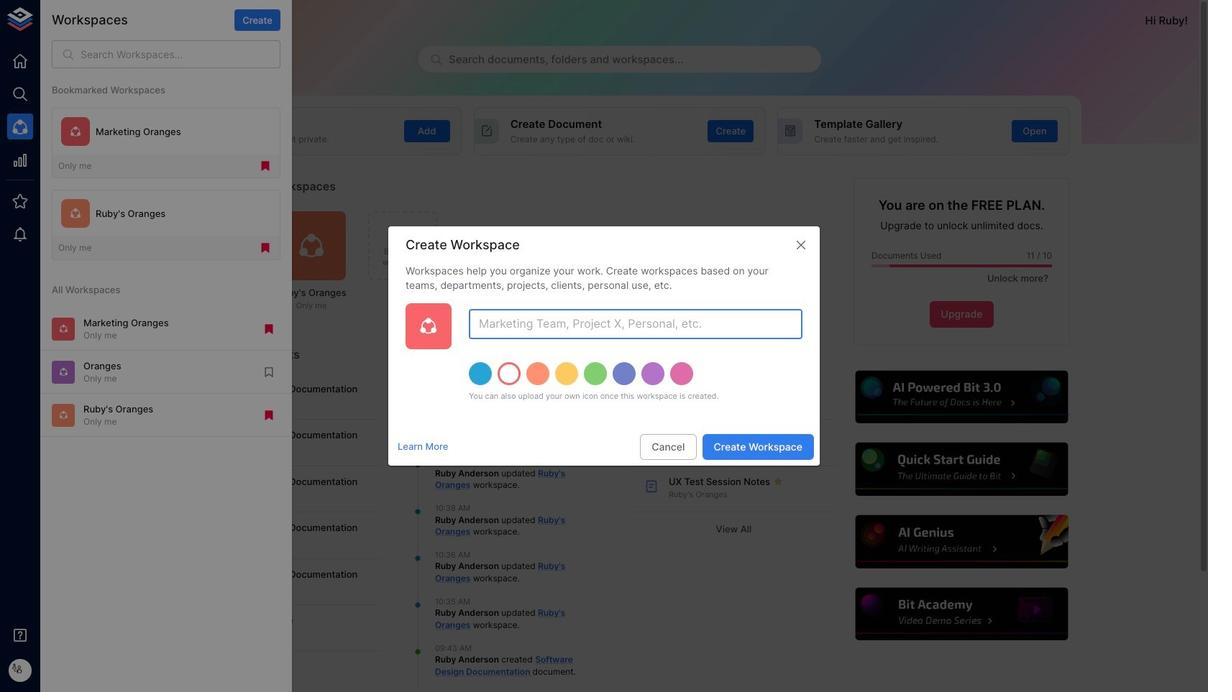 Task type: locate. For each thing, give the bounding box(es) containing it.
2 vertical spatial remove bookmark image
[[263, 409, 275, 422]]

dialog
[[388, 227, 820, 466]]

2 help image from the top
[[854, 441, 1070, 498]]

help image
[[854, 369, 1070, 426], [854, 441, 1070, 498], [854, 514, 1070, 571], [854, 586, 1070, 643]]

remove bookmark image
[[259, 160, 272, 173], [259, 242, 272, 255], [263, 409, 275, 422]]

1 vertical spatial remove bookmark image
[[259, 242, 272, 255]]

remove bookmark image
[[263, 323, 275, 336]]

0 vertical spatial remove bookmark image
[[259, 160, 272, 173]]



Task type: describe. For each thing, give the bounding box(es) containing it.
Search Workspaces... text field
[[81, 40, 280, 68]]

1 help image from the top
[[854, 369, 1070, 426]]

3 help image from the top
[[854, 514, 1070, 571]]

Marketing Team, Project X, Personal, etc. text field
[[469, 309, 803, 340]]

bookmark image
[[263, 366, 275, 379]]

4 help image from the top
[[854, 586, 1070, 643]]



Task type: vqa. For each thing, say whether or not it's contained in the screenshot.
SEARCH WORKSPACES... text field
yes



